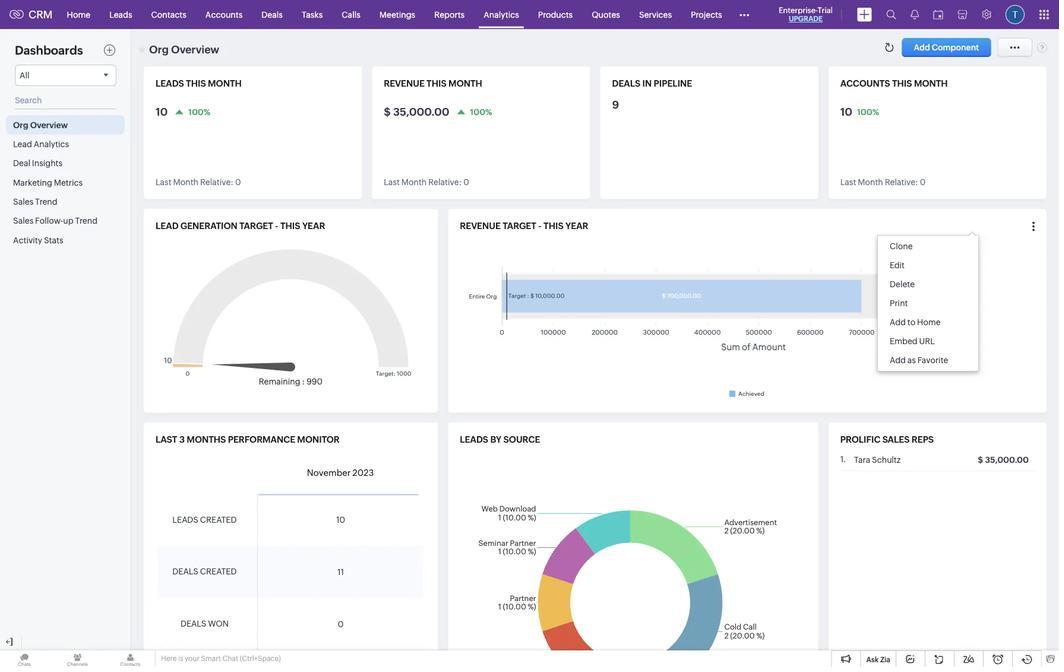 Task type: vqa. For each thing, say whether or not it's contained in the screenshot.


Task type: locate. For each thing, give the bounding box(es) containing it.
0 horizontal spatial month
[[173, 178, 199, 187]]

10
[[156, 106, 168, 118], [841, 106, 853, 118], [336, 516, 345, 525]]

10 down leads this month at the top left of page
[[156, 106, 168, 118]]

0 vertical spatial org
[[149, 43, 169, 56]]

in
[[643, 78, 652, 89]]

deals
[[612, 78, 641, 89], [173, 568, 198, 577], [181, 620, 206, 629]]

1 last month relative: 0 from the left
[[156, 178, 241, 187]]

0 horizontal spatial revenue
[[384, 78, 425, 89]]

1 vertical spatial deals
[[173, 568, 198, 577]]

target
[[240, 221, 273, 231], [503, 221, 536, 231]]

1.
[[841, 455, 846, 465]]

2 add from the top
[[890, 356, 906, 365]]

add as favorite
[[890, 356, 949, 365]]

1 vertical spatial sales
[[13, 216, 33, 226]]

1 last from the left
[[156, 178, 172, 187]]

last
[[156, 435, 177, 445]]

monitor
[[297, 435, 340, 445]]

november 2023
[[307, 468, 374, 479]]

home
[[67, 10, 90, 19], [917, 318, 941, 327]]

lead
[[13, 139, 32, 149]]

channels image
[[53, 651, 102, 668]]

2 horizontal spatial last
[[841, 178, 856, 187]]

2 month from the left
[[449, 78, 482, 89]]

created for deals created
[[200, 568, 237, 577]]

1 horizontal spatial last
[[384, 178, 400, 187]]

accounts this month
[[841, 78, 948, 89]]

dashboards
[[15, 44, 83, 57]]

1 horizontal spatial last month relative: 0
[[384, 178, 469, 187]]

1 horizontal spatial trend
[[75, 216, 97, 226]]

0 horizontal spatial $ 35,000.00
[[384, 106, 450, 118]]

1 vertical spatial overview
[[30, 120, 68, 130]]

0 horizontal spatial 10
[[156, 106, 168, 118]]

0 vertical spatial trend
[[35, 197, 57, 207]]

1 vertical spatial leads
[[460, 435, 488, 445]]

relative:
[[200, 178, 234, 187], [429, 178, 462, 187], [885, 178, 919, 187]]

1 horizontal spatial home
[[917, 318, 941, 327]]

deals down leads created
[[173, 568, 198, 577]]

1 month from the left
[[208, 78, 242, 89]]

2 created from the top
[[200, 568, 237, 577]]

10 down accounts
[[841, 106, 853, 118]]

trend inside "link"
[[35, 197, 57, 207]]

0 vertical spatial 35,000.00
[[393, 106, 450, 118]]

2 horizontal spatial 100%
[[857, 107, 879, 117]]

metrics
[[54, 178, 83, 187]]

11
[[337, 568, 344, 577]]

analytics up insights
[[34, 139, 69, 149]]

1 horizontal spatial 100%
[[470, 107, 492, 117]]

0 horizontal spatial last
[[156, 178, 172, 187]]

org up lead
[[13, 120, 28, 130]]

0 for leads this month
[[235, 178, 241, 187]]

tara schultz
[[854, 456, 901, 465]]

last month relative: 0 for $ 35,000.00
[[384, 178, 469, 187]]

1 horizontal spatial org overview
[[149, 43, 219, 56]]

0 horizontal spatial year
[[302, 221, 325, 231]]

1 sales from the top
[[13, 197, 33, 207]]

org overview up lead analytics
[[13, 120, 68, 130]]

100% inside the 10 100%
[[857, 107, 879, 117]]

calendar image
[[933, 10, 944, 19]]

(ctrl+space)
[[240, 655, 281, 663]]

1 100% from the left
[[188, 107, 210, 117]]

trend down marketing metrics
[[35, 197, 57, 207]]

2 last from the left
[[384, 178, 400, 187]]

sales inside "link"
[[13, 197, 33, 207]]

chats image
[[0, 651, 49, 668]]

services link
[[630, 0, 682, 29]]

3 last month relative: 0 from the left
[[841, 178, 926, 187]]

revenue
[[384, 78, 425, 89], [460, 221, 501, 231]]

created for leads created
[[200, 515, 237, 525]]

overview up lead analytics
[[30, 120, 68, 130]]

0 vertical spatial sales
[[13, 197, 33, 207]]

1 horizontal spatial 35,000.00
[[985, 456, 1029, 465]]

2 horizontal spatial relative:
[[885, 178, 919, 187]]

0 horizontal spatial 35,000.00
[[393, 106, 450, 118]]

100%
[[188, 107, 210, 117], [470, 107, 492, 117], [857, 107, 879, 117]]

sales follow-up trend
[[13, 216, 97, 226]]

0 vertical spatial home
[[67, 10, 90, 19]]

lead analytics link
[[6, 134, 125, 154]]

last for $ 35,000.00
[[384, 178, 400, 187]]

2 vertical spatial deals
[[181, 620, 206, 629]]

this for revenue
[[427, 78, 447, 89]]

2 month from the left
[[402, 178, 427, 187]]

10 down november 2023
[[336, 516, 345, 525]]

crm link
[[10, 8, 53, 21]]

lead
[[156, 221, 179, 231]]

1 vertical spatial revenue
[[460, 221, 501, 231]]

0 vertical spatial created
[[200, 515, 237, 525]]

deal
[[13, 159, 30, 168]]

this
[[186, 78, 206, 89], [427, 78, 447, 89], [892, 78, 912, 89], [280, 221, 300, 231], [544, 221, 564, 231]]

org down contacts link
[[149, 43, 169, 56]]

1 created from the top
[[200, 515, 237, 525]]

1 vertical spatial add
[[890, 356, 906, 365]]

analytics right reports link
[[484, 10, 519, 19]]

deals link
[[252, 0, 292, 29]]

marketing metrics
[[13, 178, 83, 187]]

1 horizontal spatial $
[[978, 456, 983, 465]]

2 last month relative: 0 from the left
[[384, 178, 469, 187]]

created up won
[[200, 568, 237, 577]]

0 horizontal spatial -
[[275, 221, 278, 231]]

achieved
[[739, 391, 765, 398]]

overview up leads this month at the top left of page
[[171, 43, 219, 56]]

org overview up leads this month at the top left of page
[[149, 43, 219, 56]]

0 horizontal spatial overview
[[30, 120, 68, 130]]

$ 35,000.00
[[384, 106, 450, 118], [978, 456, 1029, 465]]

3 100% from the left
[[857, 107, 879, 117]]

schultz
[[872, 456, 901, 465]]

1 horizontal spatial target
[[503, 221, 536, 231]]

2 vertical spatial leads
[[173, 515, 198, 525]]

sales trend link
[[6, 192, 125, 211]]

1 vertical spatial $ 35,000.00
[[978, 456, 1029, 465]]

leads
[[156, 78, 184, 89], [460, 435, 488, 445], [173, 515, 198, 525]]

1 horizontal spatial analytics
[[484, 10, 519, 19]]

month for 10
[[173, 178, 199, 187]]

home right to
[[917, 318, 941, 327]]

0 horizontal spatial 100%
[[188, 107, 210, 117]]

0 vertical spatial analytics
[[484, 10, 519, 19]]

1 add from the top
[[890, 318, 906, 327]]

url
[[920, 337, 935, 346]]

0 horizontal spatial relative:
[[200, 178, 234, 187]]

deals left in
[[612, 78, 641, 89]]

last month relative: 0
[[156, 178, 241, 187], [384, 178, 469, 187], [841, 178, 926, 187]]

profile image
[[1006, 5, 1025, 24]]

year
[[302, 221, 325, 231], [566, 221, 589, 231]]

delete
[[890, 280, 915, 289]]

won
[[208, 620, 229, 629]]

month
[[173, 178, 199, 187], [402, 178, 427, 187], [858, 178, 883, 187]]

deals left won
[[181, 620, 206, 629]]

1 horizontal spatial relative:
[[429, 178, 462, 187]]

1 horizontal spatial -
[[538, 221, 542, 231]]

lead generation target - this year
[[156, 221, 325, 231]]

35,000.00
[[393, 106, 450, 118], [985, 456, 1029, 465]]

0 horizontal spatial trend
[[35, 197, 57, 207]]

home right the crm
[[67, 10, 90, 19]]

add to home
[[890, 318, 941, 327]]

accounts
[[841, 78, 890, 89]]

enterprise-trial upgrade
[[779, 6, 833, 23]]

3
[[179, 435, 185, 445]]

analytics
[[484, 10, 519, 19], [34, 139, 69, 149]]

org inside "org overview" link
[[13, 120, 28, 130]]

trend right up
[[75, 216, 97, 226]]

1 vertical spatial 35,000.00
[[985, 456, 1029, 465]]

org overview
[[149, 43, 219, 56], [13, 120, 68, 130]]

1 vertical spatial trend
[[75, 216, 97, 226]]

meetings
[[380, 10, 415, 19]]

2 relative: from the left
[[429, 178, 462, 187]]

leads for leads this month
[[156, 78, 184, 89]]

created up the deals created
[[200, 515, 237, 525]]

100% down leads this month at the top left of page
[[188, 107, 210, 117]]

sales follow-up trend link
[[6, 211, 125, 231]]

100% down accounts
[[857, 107, 879, 117]]

0 vertical spatial leads
[[156, 78, 184, 89]]

products link
[[529, 0, 582, 29]]

last month relative: 0 for 10
[[156, 178, 241, 187]]

sales down marketing
[[13, 197, 33, 207]]

1 horizontal spatial month
[[402, 178, 427, 187]]

0 horizontal spatial analytics
[[34, 139, 69, 149]]

2 horizontal spatial month
[[914, 78, 948, 89]]

generation
[[181, 221, 238, 231]]

projects
[[691, 10, 722, 19]]

signals element
[[904, 0, 926, 29]]

overview inside "org overview" link
[[30, 120, 68, 130]]

0 horizontal spatial month
[[208, 78, 242, 89]]

create menu image
[[857, 7, 872, 22]]

1 vertical spatial org overview
[[13, 120, 68, 130]]

month
[[208, 78, 242, 89], [449, 78, 482, 89], [914, 78, 948, 89]]

add left to
[[890, 318, 906, 327]]

1 vertical spatial created
[[200, 568, 237, 577]]

follow-
[[35, 216, 63, 226]]

org overview link
[[6, 115, 125, 134]]

0 vertical spatial revenue
[[384, 78, 425, 89]]

1 month from the left
[[173, 178, 199, 187]]

insights
[[32, 159, 62, 168]]

marketing metrics link
[[6, 173, 125, 192]]

2 horizontal spatial last month relative: 0
[[841, 178, 926, 187]]

0 vertical spatial $
[[384, 106, 391, 118]]

100% for 10
[[188, 107, 210, 117]]

2 horizontal spatial month
[[858, 178, 883, 187]]

sales up activity
[[13, 216, 33, 226]]

0 horizontal spatial last month relative: 0
[[156, 178, 241, 187]]

1 horizontal spatial month
[[449, 78, 482, 89]]

sales
[[13, 197, 33, 207], [13, 216, 33, 226]]

0 vertical spatial add
[[890, 318, 906, 327]]

search element
[[879, 0, 904, 29]]

stats
[[44, 236, 63, 245]]

1 horizontal spatial overview
[[171, 43, 219, 56]]

2 sales from the top
[[13, 216, 33, 226]]

1 relative: from the left
[[200, 178, 234, 187]]

1 vertical spatial org
[[13, 120, 28, 130]]

2 horizontal spatial 10
[[841, 106, 853, 118]]

up
[[63, 216, 73, 226]]

None button
[[902, 38, 991, 57]]

-
[[275, 221, 278, 231], [538, 221, 542, 231]]

deals in pipeline
[[612, 78, 692, 89]]

1 horizontal spatial year
[[566, 221, 589, 231]]

0 horizontal spatial org
[[13, 120, 28, 130]]

0
[[235, 178, 241, 187], [464, 178, 469, 187], [920, 178, 926, 187], [338, 620, 344, 630]]

tasks
[[302, 10, 323, 19]]

add for add as favorite
[[890, 356, 906, 365]]

0 horizontal spatial target
[[240, 221, 273, 231]]

100% down revenue this month
[[470, 107, 492, 117]]

add left as
[[890, 356, 906, 365]]

1 vertical spatial analytics
[[34, 139, 69, 149]]

contacts link
[[142, 0, 196, 29]]

0 vertical spatial deals
[[612, 78, 641, 89]]

2 100% from the left
[[470, 107, 492, 117]]

deals for deals won
[[181, 620, 206, 629]]

revenue for revenue target - this year
[[460, 221, 501, 231]]

leads
[[109, 10, 132, 19]]

1 horizontal spatial revenue
[[460, 221, 501, 231]]



Task type: describe. For each thing, give the bounding box(es) containing it.
profile element
[[999, 0, 1032, 29]]

1 horizontal spatial $ 35,000.00
[[978, 456, 1029, 465]]

signals image
[[911, 10, 919, 20]]

leads for leads created
[[173, 515, 198, 525]]

quotes link
[[582, 0, 630, 29]]

2023
[[353, 468, 374, 479]]

this for leads
[[186, 78, 206, 89]]

help image
[[1037, 42, 1048, 53]]

0 horizontal spatial home
[[67, 10, 90, 19]]

projects link
[[682, 0, 732, 29]]

november
[[307, 468, 351, 479]]

ask zia
[[867, 656, 891, 664]]

revenue this month
[[384, 78, 482, 89]]

months
[[187, 435, 226, 445]]

deals created
[[173, 568, 237, 577]]

deals won
[[181, 620, 229, 629]]

accounts link
[[196, 0, 252, 29]]

1 vertical spatial $
[[978, 456, 983, 465]]

search image
[[887, 10, 897, 20]]

last 3 months performance monitor
[[156, 435, 340, 445]]

services
[[639, 10, 672, 19]]

zia
[[881, 656, 891, 664]]

activity
[[13, 236, 42, 245]]

meetings link
[[370, 0, 425, 29]]

to
[[908, 318, 916, 327]]

this for accounts
[[892, 78, 912, 89]]

revenue target - this year
[[460, 221, 589, 231]]

leads this month
[[156, 78, 242, 89]]

embed
[[890, 337, 918, 346]]

prolific
[[841, 435, 881, 445]]

analytics link
[[474, 0, 529, 29]]

0 vertical spatial overview
[[171, 43, 219, 56]]

revenue for revenue this month
[[384, 78, 425, 89]]

deals for deals in pipeline
[[612, 78, 641, 89]]

calls link
[[332, 0, 370, 29]]

upgrade
[[789, 15, 823, 23]]

relative: for 10
[[200, 178, 234, 187]]

deal insights
[[13, 159, 62, 168]]

favorite
[[918, 356, 949, 365]]

All field
[[15, 65, 116, 86]]

sales for sales follow-up trend
[[13, 216, 33, 226]]

Other Modules field
[[732, 5, 757, 24]]

Search text field
[[15, 92, 116, 109]]

contacts
[[151, 10, 186, 19]]

is
[[178, 655, 183, 663]]

activity stats link
[[6, 231, 125, 250]]

2 target from the left
[[503, 221, 536, 231]]

leads by source
[[460, 435, 540, 445]]

trial
[[818, 6, 833, 15]]

0 for revenue this month
[[464, 178, 469, 187]]

leads link
[[100, 0, 142, 29]]

tara
[[854, 456, 871, 465]]

quotes
[[592, 10, 620, 19]]

reports link
[[425, 0, 474, 29]]

0 for accounts this month
[[920, 178, 926, 187]]

0 horizontal spatial org overview
[[13, 120, 68, 130]]

products
[[538, 10, 573, 19]]

0 vertical spatial $ 35,000.00
[[384, 106, 450, 118]]

2 year from the left
[[566, 221, 589, 231]]

1 vertical spatial home
[[917, 318, 941, 327]]

your
[[185, 655, 200, 663]]

100% for $ 35,000.00
[[470, 107, 492, 117]]

tasks link
[[292, 0, 332, 29]]

1 - from the left
[[275, 221, 278, 231]]

contacts image
[[106, 651, 155, 668]]

here is your smart chat (ctrl+space)
[[161, 655, 281, 663]]

deals for deals created
[[173, 568, 198, 577]]

deal insights link
[[6, 154, 125, 173]]

home link
[[57, 0, 100, 29]]

all
[[20, 71, 29, 80]]

3 last from the left
[[841, 178, 856, 187]]

reports
[[435, 10, 465, 19]]

3 month from the left
[[858, 178, 883, 187]]

reps
[[912, 435, 934, 445]]

crm
[[29, 8, 53, 21]]

prolific sales reps
[[841, 435, 934, 445]]

sales for sales trend
[[13, 197, 33, 207]]

2 - from the left
[[538, 221, 542, 231]]

print
[[890, 299, 908, 308]]

leads for leads by source
[[460, 435, 488, 445]]

month for $ 35,000.00
[[402, 178, 427, 187]]

by
[[490, 435, 502, 445]]

last for 10
[[156, 178, 172, 187]]

create menu element
[[850, 0, 879, 29]]

here
[[161, 655, 177, 663]]

source
[[504, 435, 540, 445]]

smart
[[201, 655, 221, 663]]

ask
[[867, 656, 879, 664]]

1 target from the left
[[240, 221, 273, 231]]

leads created
[[173, 515, 237, 525]]

1 year from the left
[[302, 221, 325, 231]]

as
[[908, 356, 916, 365]]

edit
[[890, 261, 905, 270]]

relative: for $ 35,000.00
[[429, 178, 462, 187]]

sales trend
[[13, 197, 57, 207]]

month for $ 35,000.00
[[449, 78, 482, 89]]

sales
[[883, 435, 910, 445]]

pipeline
[[654, 78, 692, 89]]

1 horizontal spatial 10
[[336, 516, 345, 525]]

1 horizontal spatial org
[[149, 43, 169, 56]]

month for 10
[[208, 78, 242, 89]]

add for add to home
[[890, 318, 906, 327]]

clone
[[890, 242, 913, 251]]

3 relative: from the left
[[885, 178, 919, 187]]

3 month from the left
[[914, 78, 948, 89]]

9
[[612, 99, 619, 111]]

0 horizontal spatial $
[[384, 106, 391, 118]]

enterprise-
[[779, 6, 818, 15]]

lead analytics
[[13, 139, 69, 149]]

embed url
[[890, 337, 935, 346]]

marketing
[[13, 178, 52, 187]]

0 vertical spatial org overview
[[149, 43, 219, 56]]



